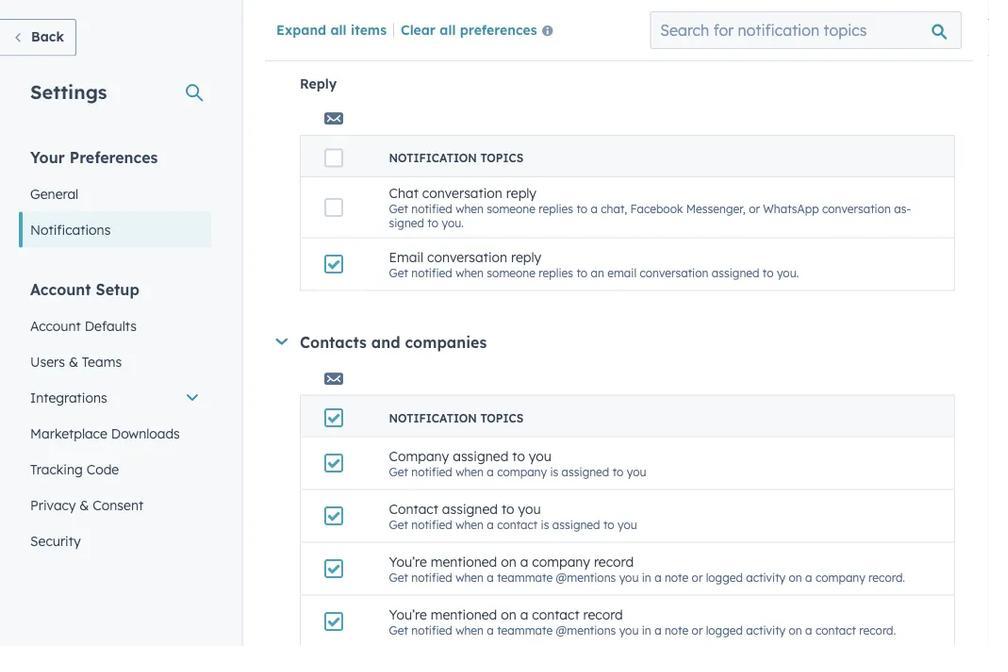 Task type: locate. For each thing, give the bounding box(es) containing it.
notification up the company
[[389, 411, 477, 425]]

1 horizontal spatial is
[[550, 464, 559, 479]]

7 get from the top
[[389, 623, 408, 637]]

record inside you're mentioned on a company record get notified when a teammate @mentions you in a note or logged activity on a company record.
[[594, 554, 634, 570]]

you for you're mentioned on a contact record
[[620, 623, 639, 637]]

1 someone from the top
[[487, 201, 536, 216]]

get inside company assigned to you get notified when a company is assigned to you
[[389, 464, 408, 479]]

1 horizontal spatial all
[[440, 21, 456, 38]]

company
[[389, 448, 449, 464]]

or left whatsapp
[[749, 201, 760, 216]]

0 horizontal spatial you.
[[442, 216, 464, 230]]

1 topics from the top
[[481, 151, 524, 165]]

2 notified from the top
[[412, 201, 453, 216]]

assigned
[[389, 201, 912, 230], [712, 265, 760, 280], [453, 448, 509, 464], [562, 464, 610, 479], [442, 501, 498, 517], [553, 517, 601, 531]]

replies left chat,
[[539, 201, 574, 216]]

downloads
[[111, 425, 180, 442]]

you inside you're mentioned on a contact record get notified when a teammate @mentions you in a note or logged activity on a contact record.
[[620, 623, 639, 637]]

get inside contact assigned to you get notified when a contact is assigned to you
[[389, 517, 408, 531]]

conversation
[[600, 4, 669, 18], [423, 185, 503, 201], [823, 201, 892, 216], [427, 249, 508, 265], [640, 265, 709, 280]]

general link
[[19, 176, 211, 212]]

or
[[749, 201, 760, 216], [692, 570, 703, 584], [692, 623, 703, 637]]

company
[[497, 464, 547, 479], [532, 554, 591, 570], [816, 570, 866, 584]]

1 account from the top
[[30, 280, 91, 299]]

1 horizontal spatial &
[[80, 497, 89, 513]]

in up you're mentioned on a contact record get notified when a teammate @mentions you in a note or logged activity on a contact record.
[[642, 570, 652, 584]]

an inside email conversation reply get notified when someone replies to an email conversation assigned to you.
[[591, 265, 605, 280]]

3 when from the top
[[456, 265, 484, 280]]

0 horizontal spatial &
[[69, 353, 78, 370]]

is inside contact assigned to you get notified when a contact is assigned to you
[[541, 517, 550, 531]]

is down company assigned to you get notified when a company is assigned to you
[[541, 517, 550, 531]]

notification topics up the company
[[389, 411, 524, 425]]

1 @mentions from the top
[[556, 570, 616, 584]]

0 vertical spatial record.
[[869, 570, 906, 584]]

record. for you're mentioned on a contact record
[[860, 623, 897, 637]]

note inside you're mentioned on a contact record get notified when a teammate @mentions you in a note or logged activity on a contact record.
[[665, 623, 689, 637]]

teammate inside you're mentioned on a company record get notified when a teammate @mentions you in a note or logged activity on a company record.
[[497, 570, 553, 584]]

record. inside you're mentioned on a contact record get notified when a teammate @mentions you in a note or logged activity on a contact record.
[[860, 623, 897, 637]]

1 notification from the top
[[389, 151, 477, 165]]

0 horizontal spatial all
[[331, 21, 347, 38]]

security link
[[19, 523, 211, 559]]

0 vertical spatial logged
[[706, 570, 743, 584]]

when inside chat conversation reply get notified when someone replies to a chat, facebook messenger, or whatsapp conversation assigned to you.
[[456, 201, 484, 216]]

expand
[[276, 21, 327, 38]]

0 vertical spatial note
[[665, 570, 689, 584]]

assigned right contact
[[442, 501, 498, 517]]

in inside you're mentioned on a company record get notified when a teammate @mentions you in a note or logged activity on a company record.
[[642, 570, 652, 584]]

logged
[[706, 570, 743, 584], [706, 623, 743, 637]]

5 get from the top
[[389, 517, 408, 531]]

& right privacy
[[80, 497, 89, 513]]

2 mentioned from the top
[[431, 606, 498, 623]]

get inside email conversation reply get notified when someone replies to an email conversation assigned to you.
[[389, 265, 408, 280]]

1 note from the top
[[665, 570, 689, 584]]

0 vertical spatial @mentions
[[556, 570, 616, 584]]

1 vertical spatial notification
[[389, 411, 477, 425]]

2 someone from the top
[[487, 265, 536, 280]]

email right unassigned
[[568, 4, 597, 18]]

record
[[594, 554, 634, 570], [584, 606, 623, 623]]

6 notified from the top
[[412, 570, 453, 584]]

reply inside email conversation reply get notified when someone replies to an email conversation assigned to you.
[[511, 249, 542, 265]]

note inside you're mentioned on a company record get notified when a teammate @mentions you in a note or logged activity on a company record.
[[665, 570, 689, 584]]

you're for you're mentioned on a company record
[[389, 554, 427, 570]]

you're mentioned on a contact record get notified when a teammate @mentions you in a note or logged activity on a contact record.
[[389, 606, 897, 637]]

preferences
[[70, 148, 158, 167]]

0 vertical spatial teammate
[[497, 570, 553, 584]]

activity
[[747, 570, 786, 584], [747, 623, 786, 637]]

is for company assigned to you
[[550, 464, 559, 479]]

logged inside you're mentioned on a company record get notified when a teammate @mentions you in a note or logged activity on a company record.
[[706, 570, 743, 584]]

mentioned
[[431, 554, 498, 570], [431, 606, 498, 623]]

when inside you're mentioned on a company record get notified when a teammate @mentions you in a note or logged activity on a company record.
[[456, 570, 484, 584]]

1 you're from the top
[[389, 554, 427, 570]]

2 notification topics from the top
[[389, 411, 524, 425]]

2 teammate from the top
[[497, 623, 553, 637]]

integrations
[[30, 389, 107, 406]]

teammate inside you're mentioned on a contact record get notified when a teammate @mentions you in a note or logged activity on a contact record.
[[497, 623, 553, 637]]

an down chat,
[[591, 265, 605, 280]]

someone inside email conversation reply get notified when someone replies to an email conversation assigned to you.
[[487, 265, 536, 280]]

& right users
[[69, 353, 78, 370]]

1 vertical spatial you're
[[389, 606, 427, 623]]

2 logged from the top
[[706, 623, 743, 637]]

6 when from the top
[[456, 570, 484, 584]]

in left "the"
[[732, 4, 741, 18]]

1 vertical spatial in
[[642, 570, 652, 584]]

0 vertical spatial reply
[[507, 185, 537, 201]]

or inside you're mentioned on a company record get notified when a teammate @mentions you in a note or logged activity on a company record.
[[692, 570, 703, 584]]

5 notified from the top
[[412, 517, 453, 531]]

email conversation reply get notified when someone replies to an email conversation assigned to you.
[[389, 249, 800, 280]]

1 horizontal spatial you.
[[777, 265, 800, 280]]

account up account defaults at left
[[30, 280, 91, 299]]

topics for conversation
[[481, 151, 524, 165]]

get notified when an unassigned email conversation is received in the inbox.
[[389, 4, 797, 18]]

&
[[69, 353, 78, 370], [80, 497, 89, 513]]

activity for you're mentioned on a contact record
[[747, 623, 786, 637]]

1 vertical spatial email
[[608, 265, 637, 280]]

notifications link
[[19, 212, 211, 248]]

you
[[529, 448, 552, 464], [627, 464, 647, 479], [518, 501, 541, 517], [618, 517, 638, 531], [620, 570, 639, 584], [620, 623, 639, 637]]

2 topics from the top
[[481, 411, 524, 425]]

in inside you're mentioned on a contact record get notified when a teammate @mentions you in a note or logged activity on a contact record.
[[642, 623, 652, 637]]

on
[[501, 554, 517, 570], [789, 570, 803, 584], [501, 606, 517, 623], [789, 623, 803, 637]]

1 vertical spatial mentioned
[[431, 606, 498, 623]]

email down chat,
[[608, 265, 637, 280]]

1 vertical spatial account
[[30, 317, 81, 334]]

4 notified from the top
[[412, 464, 453, 479]]

account defaults link
[[19, 308, 211, 344]]

1 vertical spatial topics
[[481, 411, 524, 425]]

@mentions inside you're mentioned on a company record get notified when a teammate @mentions you in a note or logged activity on a company record.
[[556, 570, 616, 584]]

1 all from the left
[[331, 21, 347, 38]]

1 vertical spatial activity
[[747, 623, 786, 637]]

2 all from the left
[[440, 21, 456, 38]]

1 mentioned from the top
[[431, 554, 498, 570]]

1 vertical spatial reply
[[511, 249, 542, 265]]

is inside company assigned to you get notified when a company is assigned to you
[[550, 464, 559, 479]]

you're
[[389, 554, 427, 570], [389, 606, 427, 623]]

reply for chat conversation reply
[[507, 185, 537, 201]]

note up you're mentioned on a contact record get notified when a teammate @mentions you in a note or logged activity on a contact record.
[[665, 570, 689, 584]]

you for contact assigned to you
[[618, 517, 638, 531]]

in
[[732, 4, 741, 18], [642, 570, 652, 584], [642, 623, 652, 637]]

5 when from the top
[[456, 517, 484, 531]]

or up you're mentioned on a contact record get notified when a teammate @mentions you in a note or logged activity on a contact record.
[[692, 570, 703, 584]]

1 vertical spatial note
[[665, 623, 689, 637]]

0 vertical spatial in
[[732, 4, 741, 18]]

0 vertical spatial account
[[30, 280, 91, 299]]

1 vertical spatial record.
[[860, 623, 897, 637]]

1 notification topics from the top
[[389, 151, 524, 165]]

1 vertical spatial @mentions
[[556, 623, 616, 637]]

activity inside you're mentioned on a company record get notified when a teammate @mentions you in a note or logged activity on a company record.
[[747, 570, 786, 584]]

all
[[331, 21, 347, 38], [440, 21, 456, 38]]

someone inside chat conversation reply get notified when someone replies to a chat, facebook messenger, or whatsapp conversation assigned to you.
[[487, 201, 536, 216]]

all inside "button"
[[440, 21, 456, 38]]

note
[[665, 570, 689, 584], [665, 623, 689, 637]]

7 notified from the top
[[412, 623, 453, 637]]

0 vertical spatial email
[[568, 4, 597, 18]]

4 when from the top
[[456, 464, 484, 479]]

0 vertical spatial record
[[594, 554, 634, 570]]

reply
[[507, 185, 537, 201], [511, 249, 542, 265]]

teammate
[[497, 570, 553, 584], [497, 623, 553, 637]]

all for expand
[[331, 21, 347, 38]]

6 get from the top
[[389, 570, 408, 584]]

company assigned to you get notified when a company is assigned to you
[[389, 448, 647, 479]]

1 vertical spatial logged
[[706, 623, 743, 637]]

notification
[[389, 151, 477, 165], [389, 411, 477, 425]]

note down you're mentioned on a company record get notified when a teammate @mentions you in a note or logged activity on a company record.
[[665, 623, 689, 637]]

or down you're mentioned on a company record get notified when a teammate @mentions you in a note or logged activity on a company record.
[[692, 623, 703, 637]]

2 you're from the top
[[389, 606, 427, 623]]

all right clear
[[440, 21, 456, 38]]

2 when from the top
[[456, 201, 484, 216]]

notification topics up chat
[[389, 151, 524, 165]]

you inside you're mentioned on a company record get notified when a teammate @mentions you in a note or logged activity on a company record.
[[620, 570, 639, 584]]

contact
[[497, 517, 538, 531], [532, 606, 580, 623], [816, 623, 857, 637]]

1 vertical spatial you.
[[777, 265, 800, 280]]

logged inside you're mentioned on a contact record get notified when a teammate @mentions you in a note or logged activity on a contact record.
[[706, 623, 743, 637]]

1 logged from the top
[[706, 570, 743, 584]]

notification for chat
[[389, 151, 477, 165]]

someone
[[487, 201, 536, 216], [487, 265, 536, 280]]

1 vertical spatial replies
[[539, 265, 574, 280]]

notified inside contact assigned to you get notified when a contact is assigned to you
[[412, 517, 453, 531]]

notifications
[[30, 221, 111, 238]]

account
[[30, 280, 91, 299], [30, 317, 81, 334]]

1 vertical spatial someone
[[487, 265, 536, 280]]

0 vertical spatial activity
[[747, 570, 786, 584]]

users
[[30, 353, 65, 370]]

all for clear
[[440, 21, 456, 38]]

notification topics
[[389, 151, 524, 165], [389, 411, 524, 425]]

1 horizontal spatial email
[[608, 265, 637, 280]]

0 vertical spatial notification
[[389, 151, 477, 165]]

@mentions down you're mentioned on a company record get notified when a teammate @mentions you in a note or logged activity on a company record.
[[556, 623, 616, 637]]

record down you're mentioned on a company record get notified when a teammate @mentions you in a note or logged activity on a company record.
[[584, 606, 623, 623]]

teammate for company
[[497, 570, 553, 584]]

@mentions up you're mentioned on a contact record get notified when a teammate @mentions you in a note or logged activity on a contact record.
[[556, 570, 616, 584]]

an up preferences
[[487, 4, 501, 18]]

notified inside you're mentioned on a contact record get notified when a teammate @mentions you in a note or logged activity on a contact record.
[[412, 623, 453, 637]]

items
[[351, 21, 387, 38]]

2 note from the top
[[665, 623, 689, 637]]

1 vertical spatial or
[[692, 570, 703, 584]]

2 horizontal spatial is
[[672, 4, 681, 18]]

0 vertical spatial notification topics
[[389, 151, 524, 165]]

tracking
[[30, 461, 83, 477]]

1 vertical spatial is
[[550, 464, 559, 479]]

to
[[577, 201, 588, 216], [428, 216, 439, 230], [577, 265, 588, 280], [763, 265, 774, 280], [513, 448, 525, 464], [613, 464, 624, 479], [502, 501, 515, 517], [604, 517, 615, 531]]

7 when from the top
[[456, 623, 484, 637]]

code
[[87, 461, 119, 477]]

or inside you're mentioned on a contact record get notified when a teammate @mentions you in a note or logged activity on a contact record.
[[692, 623, 703, 637]]

1 horizontal spatial an
[[591, 265, 605, 280]]

notified
[[412, 4, 453, 18], [412, 201, 453, 216], [412, 265, 453, 280], [412, 464, 453, 479], [412, 517, 453, 531], [412, 570, 453, 584], [412, 623, 453, 637]]

email
[[568, 4, 597, 18], [608, 265, 637, 280]]

account for account setup
[[30, 280, 91, 299]]

contact assigned to you get notified when a contact is assigned to you
[[389, 501, 638, 531]]

you're inside you're mentioned on a contact record get notified when a teammate @mentions you in a note or logged activity on a contact record.
[[389, 606, 427, 623]]

assigned right the company
[[453, 448, 509, 464]]

in down you're mentioned on a company record get notified when a teammate @mentions you in a note or logged activity on a company record.
[[642, 623, 652, 637]]

caret image
[[276, 338, 288, 345]]

privacy & consent
[[30, 497, 144, 513]]

1 vertical spatial notification topics
[[389, 411, 524, 425]]

1 teammate from the top
[[497, 570, 553, 584]]

when
[[456, 4, 484, 18], [456, 201, 484, 216], [456, 265, 484, 280], [456, 464, 484, 479], [456, 517, 484, 531], [456, 570, 484, 584], [456, 623, 484, 637]]

2 notification from the top
[[389, 411, 477, 425]]

0 vertical spatial &
[[69, 353, 78, 370]]

mentioned inside you're mentioned on a company record get notified when a teammate @mentions you in a note or logged activity on a company record.
[[431, 554, 498, 570]]

note for you're mentioned on a contact record
[[665, 623, 689, 637]]

a
[[591, 201, 598, 216], [487, 464, 494, 479], [487, 517, 494, 531], [521, 554, 529, 570], [487, 570, 494, 584], [655, 570, 662, 584], [806, 570, 813, 584], [521, 606, 529, 623], [487, 623, 494, 637], [655, 623, 662, 637], [806, 623, 813, 637]]

marketplace downloads link
[[19, 416, 211, 451]]

1 replies from the top
[[539, 201, 574, 216]]

record.
[[869, 570, 906, 584], [860, 623, 897, 637]]

0 vertical spatial mentioned
[[431, 554, 498, 570]]

get inside you're mentioned on a company record get notified when a teammate @mentions you in a note or logged activity on a company record.
[[389, 570, 408, 584]]

you for you're mentioned on a company record
[[620, 570, 639, 584]]

get inside chat conversation reply get notified when someone replies to a chat, facebook messenger, or whatsapp conversation assigned to you.
[[389, 201, 408, 216]]

replies
[[539, 201, 574, 216], [539, 265, 574, 280]]

mentioned for company
[[431, 554, 498, 570]]

2 vertical spatial or
[[692, 623, 703, 637]]

@mentions inside you're mentioned on a contact record get notified when a teammate @mentions you in a note or logged activity on a contact record.
[[556, 623, 616, 637]]

topics
[[481, 151, 524, 165], [481, 411, 524, 425]]

0 horizontal spatial is
[[541, 517, 550, 531]]

2 replies from the top
[[539, 265, 574, 280]]

reply inside chat conversation reply get notified when someone replies to a chat, facebook messenger, or whatsapp conversation assigned to you.
[[507, 185, 537, 201]]

and
[[372, 333, 401, 351]]

you're inside you're mentioned on a company record get notified when a teammate @mentions you in a note or logged activity on a company record.
[[389, 554, 427, 570]]

you. inside chat conversation reply get notified when someone replies to a chat, facebook messenger, or whatsapp conversation assigned to you.
[[442, 216, 464, 230]]

a inside chat conversation reply get notified when someone replies to a chat, facebook messenger, or whatsapp conversation assigned to you.
[[591, 201, 598, 216]]

account setup
[[30, 280, 139, 299]]

2 account from the top
[[30, 317, 81, 334]]

1 vertical spatial teammate
[[497, 623, 553, 637]]

1 vertical spatial record
[[584, 606, 623, 623]]

security
[[30, 533, 81, 549]]

Search for notification topics search field
[[650, 11, 962, 49]]

2 get from the top
[[389, 201, 408, 216]]

0 vertical spatial an
[[487, 4, 501, 18]]

marketplace
[[30, 425, 107, 442]]

2 vertical spatial is
[[541, 517, 550, 531]]

0 vertical spatial you.
[[442, 216, 464, 230]]

conversation down facebook
[[640, 265, 709, 280]]

assigned up contact assigned to you get notified when a contact is assigned to you
[[562, 464, 610, 479]]

activity inside you're mentioned on a contact record get notified when a teammate @mentions you in a note or logged activity on a contact record.
[[747, 623, 786, 637]]

get
[[389, 4, 408, 18], [389, 201, 408, 216], [389, 265, 408, 280], [389, 464, 408, 479], [389, 517, 408, 531], [389, 570, 408, 584], [389, 623, 408, 637]]

2 vertical spatial in
[[642, 623, 652, 637]]

record up you're mentioned on a contact record get notified when a teammate @mentions you in a note or logged activity on a contact record.
[[594, 554, 634, 570]]

is up contact assigned to you get notified when a contact is assigned to you
[[550, 464, 559, 479]]

record inside you're mentioned on a contact record get notified when a teammate @mentions you in a note or logged activity on a contact record.
[[584, 606, 623, 623]]

in for you're mentioned on a company record
[[642, 570, 652, 584]]

replies inside chat conversation reply get notified when someone replies to a chat, facebook messenger, or whatsapp conversation assigned to you.
[[539, 201, 574, 216]]

you. inside email conversation reply get notified when someone replies to an email conversation assigned to you.
[[777, 265, 800, 280]]

4 get from the top
[[389, 464, 408, 479]]

0 vertical spatial you're
[[389, 554, 427, 570]]

account up users
[[30, 317, 81, 334]]

users & teams link
[[19, 344, 211, 380]]

contact
[[389, 501, 439, 517]]

3 notified from the top
[[412, 265, 453, 280]]

record for you're mentioned on a company record
[[594, 554, 634, 570]]

notification topics for conversation
[[389, 151, 524, 165]]

1 vertical spatial an
[[591, 265, 605, 280]]

all left the items
[[331, 21, 347, 38]]

assigned down messenger,
[[712, 265, 760, 280]]

2 @mentions from the top
[[556, 623, 616, 637]]

is
[[672, 4, 681, 18], [550, 464, 559, 479], [541, 517, 550, 531]]

chat conversation reply get notified when someone replies to a chat, facebook messenger, or whatsapp conversation assigned to you.
[[389, 185, 912, 230]]

someone for chat conversation reply
[[487, 201, 536, 216]]

mentioned inside you're mentioned on a contact record get notified when a teammate @mentions you in a note or logged activity on a contact record.
[[431, 606, 498, 623]]

you.
[[442, 216, 464, 230], [777, 265, 800, 280]]

1 activity from the top
[[747, 570, 786, 584]]

0 vertical spatial or
[[749, 201, 760, 216]]

email inside email conversation reply get notified when someone replies to an email conversation assigned to you.
[[608, 265, 637, 280]]

is left received
[[672, 4, 681, 18]]

3 get from the top
[[389, 265, 408, 280]]

record. inside you're mentioned on a company record get notified when a teammate @mentions you in a note or logged activity on a company record.
[[869, 570, 906, 584]]

0 vertical spatial replies
[[539, 201, 574, 216]]

notification for company
[[389, 411, 477, 425]]

conversation right chat
[[423, 185, 503, 201]]

notification up chat
[[389, 151, 477, 165]]

replies up contacts and companies dropdown button
[[539, 265, 574, 280]]

account defaults
[[30, 317, 137, 334]]

your
[[30, 148, 65, 167]]

replies inside email conversation reply get notified when someone replies to an email conversation assigned to you.
[[539, 265, 574, 280]]

2 activity from the top
[[747, 623, 786, 637]]

you're for you're mentioned on a contact record
[[389, 606, 427, 623]]

email
[[389, 249, 424, 265]]

1 vertical spatial &
[[80, 497, 89, 513]]

note for you're mentioned on a company record
[[665, 570, 689, 584]]

0 vertical spatial topics
[[481, 151, 524, 165]]

clear all preferences button
[[401, 20, 561, 42]]

0 vertical spatial someone
[[487, 201, 536, 216]]



Task type: describe. For each thing, give the bounding box(es) containing it.
when inside contact assigned to you get notified when a contact is assigned to you
[[456, 517, 484, 531]]

notified inside email conversation reply get notified when someone replies to an email conversation assigned to you.
[[412, 265, 453, 280]]

conversation left received
[[600, 4, 669, 18]]

logged for you're mentioned on a company record
[[706, 570, 743, 584]]

received
[[684, 4, 729, 18]]

when inside company assigned to you get notified when a company is assigned to you
[[456, 464, 484, 479]]

chat,
[[601, 201, 628, 216]]

conversation right email
[[427, 249, 508, 265]]

record. for you're mentioned on a company record
[[869, 570, 906, 584]]

someone for email conversation reply
[[487, 265, 536, 280]]

notified inside chat conversation reply get notified when someone replies to a chat, facebook messenger, or whatsapp conversation assigned to you.
[[412, 201, 453, 216]]

reply
[[300, 75, 337, 92]]

expand all items
[[276, 21, 387, 38]]

record for you're mentioned on a contact record
[[584, 606, 623, 623]]

& for users
[[69, 353, 78, 370]]

0 horizontal spatial email
[[568, 4, 597, 18]]

consent
[[93, 497, 144, 513]]

assigned up email conversation reply get notified when someone replies to an email conversation assigned to you.
[[389, 201, 912, 230]]

0 horizontal spatial an
[[487, 4, 501, 18]]

notification topics for assigned
[[389, 411, 524, 425]]

setup
[[96, 280, 139, 299]]

@mentions for company
[[556, 570, 616, 584]]

teams
[[82, 353, 122, 370]]

& for privacy
[[80, 497, 89, 513]]

replies for chat conversation reply
[[539, 201, 574, 216]]

companies
[[405, 333, 487, 351]]

whatsapp
[[764, 201, 820, 216]]

account setup element
[[19, 279, 211, 559]]

or for you're mentioned on a contact record
[[692, 623, 703, 637]]

notified inside company assigned to you get notified when a company is assigned to you
[[412, 464, 453, 479]]

chat
[[389, 185, 419, 201]]

1 when from the top
[[456, 4, 484, 18]]

inbox.
[[765, 4, 797, 18]]

teammate for contact
[[497, 623, 553, 637]]

expand all items button
[[276, 21, 387, 38]]

messenger,
[[687, 201, 746, 216]]

or inside chat conversation reply get notified when someone replies to a chat, facebook messenger, or whatsapp conversation assigned to you.
[[749, 201, 760, 216]]

assigned inside email conversation reply get notified when someone replies to an email conversation assigned to you.
[[712, 265, 760, 280]]

general
[[30, 185, 79, 202]]

logged for you're mentioned on a contact record
[[706, 623, 743, 637]]

defaults
[[85, 317, 137, 334]]

unassigned
[[504, 4, 565, 18]]

users & teams
[[30, 353, 122, 370]]

1 notified from the top
[[412, 4, 453, 18]]

company inside company assigned to you get notified when a company is assigned to you
[[497, 464, 547, 479]]

you for company assigned to you
[[627, 464, 647, 479]]

contacts and companies
[[300, 333, 487, 351]]

conversation right whatsapp
[[823, 201, 892, 216]]

contacts
[[300, 333, 367, 351]]

mentioned for contact
[[431, 606, 498, 623]]

tracking code link
[[19, 451, 211, 487]]

marketplace downloads
[[30, 425, 180, 442]]

topics for assigned
[[481, 411, 524, 425]]

integrations button
[[19, 380, 211, 416]]

back link
[[0, 19, 76, 56]]

settings
[[30, 80, 107, 103]]

is for contact assigned to you
[[541, 517, 550, 531]]

a inside contact assigned to you get notified when a contact is assigned to you
[[487, 517, 494, 531]]

or for you're mentioned on a company record
[[692, 570, 703, 584]]

activity for you're mentioned on a company record
[[747, 570, 786, 584]]

contacts and companies button
[[275, 333, 956, 351]]

when inside email conversation reply get notified when someone replies to an email conversation assigned to you.
[[456, 265, 484, 280]]

0 vertical spatial is
[[672, 4, 681, 18]]

you're mentioned on a company record get notified when a teammate @mentions you in a note or logged activity on a company record.
[[389, 554, 906, 584]]

account for account defaults
[[30, 317, 81, 334]]

assigned up you're mentioned on a company record get notified when a teammate @mentions you in a note or logged activity on a company record.
[[553, 517, 601, 531]]

a inside company assigned to you get notified when a company is assigned to you
[[487, 464, 494, 479]]

privacy & consent link
[[19, 487, 211, 523]]

back
[[31, 28, 64, 45]]

clear
[[401, 21, 436, 38]]

privacy
[[30, 497, 76, 513]]

your preferences
[[30, 148, 158, 167]]

tracking code
[[30, 461, 119, 477]]

preferences
[[460, 21, 537, 38]]

1 get from the top
[[389, 4, 408, 18]]

notified inside you're mentioned on a company record get notified when a teammate @mentions you in a note or logged activity on a company record.
[[412, 570, 453, 584]]

when inside you're mentioned on a contact record get notified when a teammate @mentions you in a note or logged activity on a contact record.
[[456, 623, 484, 637]]

the
[[745, 4, 762, 18]]

contact inside contact assigned to you get notified when a contact is assigned to you
[[497, 517, 538, 531]]

replies for email conversation reply
[[539, 265, 574, 280]]

your preferences element
[[19, 147, 211, 248]]

reply for email conversation reply
[[511, 249, 542, 265]]

in for you're mentioned on a contact record
[[642, 623, 652, 637]]

get inside you're mentioned on a contact record get notified when a teammate @mentions you in a note or logged activity on a contact record.
[[389, 623, 408, 637]]

facebook
[[631, 201, 683, 216]]

clear all preferences
[[401, 21, 537, 38]]

@mentions for contact
[[556, 623, 616, 637]]



Task type: vqa. For each thing, say whether or not it's contained in the screenshot.
company @mentions
yes



